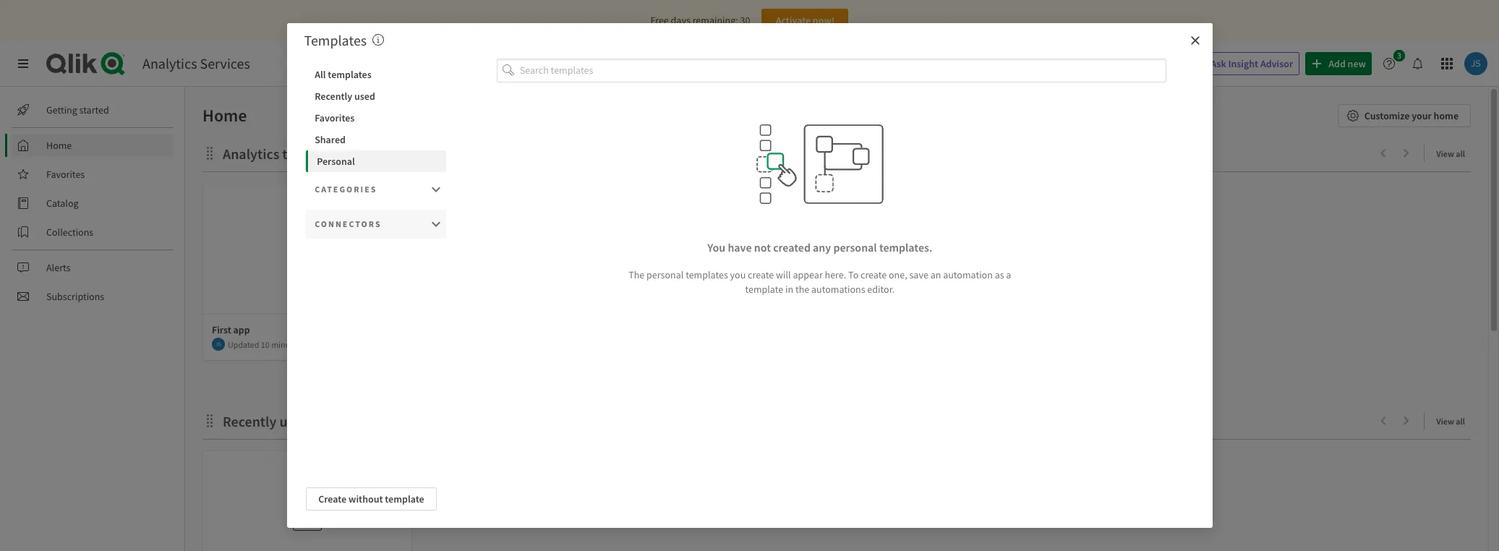 Task type: describe. For each thing, give the bounding box(es) containing it.
view all for recently used
[[1436, 416, 1465, 427]]

you
[[730, 268, 746, 281]]

your
[[1412, 109, 1432, 122]]

create
[[318, 492, 346, 505]]

close sidebar menu image
[[17, 58, 29, 69]]

favorites button
[[306, 107, 447, 129]]

without
[[349, 492, 383, 505]]

days
[[671, 14, 690, 27]]

1 create from the left
[[748, 268, 774, 281]]

minutes
[[271, 339, 301, 350]]

started
[[79, 103, 109, 116]]

10
[[261, 339, 270, 350]]

templates inside the personal templates you create will appear here. to create one, save an automation as a template in the automations editor.
[[686, 268, 728, 281]]

to
[[282, 145, 295, 163]]

recently inside button
[[315, 90, 352, 103]]

not
[[754, 240, 771, 255]]

searchbar element
[[925, 52, 1178, 75]]

all for recently used
[[1456, 416, 1465, 427]]

all
[[315, 68, 326, 81]]

view for analytics to explore
[[1436, 148, 1454, 159]]

the personal templates you create will appear here. to create one, save an automation as a template in the automations editor.
[[629, 268, 1011, 295]]

connectors
[[315, 218, 382, 229]]

an
[[930, 268, 941, 281]]

personal button
[[306, 150, 447, 172]]

remaining:
[[692, 14, 738, 27]]

here.
[[825, 268, 846, 281]]

recently used inside home main content
[[223, 412, 309, 430]]

templates are pre-built automations that help you automate common business workflows. get started by selecting one of the pre-built templates or choose the blank canvas to build an automation from scratch. image
[[373, 34, 384, 46]]

a
[[1006, 268, 1011, 281]]

will
[[776, 268, 791, 281]]

categories
[[315, 184, 377, 195]]

analytics to explore link
[[223, 145, 351, 163]]

recently inside home main content
[[223, 412, 277, 430]]

personal inside the personal templates you create will appear here. to create one, save an automation as a template in the automations editor.
[[647, 268, 684, 281]]

analytics services element
[[142, 54, 250, 72]]

save
[[909, 268, 928, 281]]

ask
[[1211, 57, 1226, 70]]

shared button
[[306, 129, 447, 150]]

appear
[[793, 268, 823, 281]]

explore
[[298, 145, 345, 163]]

in
[[785, 282, 793, 295]]

analytics for analytics services
[[142, 54, 197, 72]]

view all for analytics to explore
[[1436, 148, 1465, 159]]

ago
[[303, 339, 316, 350]]

alerts link
[[12, 256, 174, 279]]

Search text field
[[948, 52, 1178, 75]]

advisor
[[1260, 57, 1293, 70]]

template inside create without template button
[[385, 492, 424, 505]]

the
[[795, 282, 809, 295]]

home inside home link
[[46, 139, 72, 152]]

customize
[[1364, 109, 1410, 122]]

jacob simon image
[[212, 338, 225, 351]]

customize your home button
[[1338, 104, 1471, 127]]

template inside the personal templates you create will appear here. to create one, save an automation as a template in the automations editor.
[[745, 282, 783, 295]]

move collection image
[[202, 413, 217, 428]]

subscriptions
[[46, 290, 104, 303]]

close image
[[1189, 35, 1201, 46]]

analytics services
[[142, 54, 250, 72]]

templates.
[[879, 240, 932, 255]]

you
[[707, 240, 725, 255]]

my templates image
[[755, 123, 885, 205]]

catalog link
[[12, 192, 174, 215]]

used inside button
[[354, 90, 375, 103]]

alerts
[[46, 261, 70, 274]]

move collection image
[[202, 146, 217, 160]]

updated
[[228, 339, 259, 350]]

the
[[629, 268, 645, 281]]

home main content
[[179, 87, 1499, 551]]

templates
[[304, 31, 367, 49]]



Task type: locate. For each thing, give the bounding box(es) containing it.
now!
[[813, 14, 835, 27]]

first
[[212, 323, 231, 336]]

personal
[[317, 155, 355, 168]]

0 vertical spatial analytics
[[142, 54, 197, 72]]

used
[[354, 90, 375, 103], [279, 412, 309, 430]]

any
[[813, 240, 831, 255]]

recently used
[[315, 90, 375, 103], [223, 412, 309, 430]]

favorites up catalog
[[46, 168, 85, 181]]

catalog
[[46, 197, 79, 210]]

view all
[[1436, 148, 1465, 159], [1436, 416, 1465, 427]]

1 horizontal spatial home
[[202, 104, 247, 127]]

0 horizontal spatial home
[[46, 139, 72, 152]]

1 horizontal spatial recently used
[[315, 90, 375, 103]]

automations
[[811, 282, 865, 295]]

editor.
[[867, 282, 895, 295]]

1 vertical spatial recently used
[[223, 412, 309, 430]]

collections
[[46, 226, 93, 239]]

personal up to
[[833, 240, 877, 255]]

recently used inside button
[[315, 90, 375, 103]]

2 view from the top
[[1436, 416, 1454, 427]]

have
[[728, 240, 752, 255]]

0 horizontal spatial analytics
[[142, 54, 197, 72]]

recently used right move collection image
[[223, 412, 309, 430]]

1 vertical spatial recently
[[223, 412, 277, 430]]

created
[[773, 240, 811, 255]]

0 vertical spatial home
[[202, 104, 247, 127]]

first app
[[212, 323, 250, 336]]

0 horizontal spatial personal
[[647, 268, 684, 281]]

services
[[200, 54, 250, 72]]

create
[[748, 268, 774, 281], [861, 268, 887, 281]]

1 horizontal spatial favorites
[[315, 111, 355, 124]]

shared
[[315, 133, 346, 146]]

0 horizontal spatial create
[[748, 268, 774, 281]]

0 horizontal spatial recently
[[223, 412, 277, 430]]

favorites link
[[12, 163, 174, 186]]

0 vertical spatial view all
[[1436, 148, 1465, 159]]

jacob simon element
[[212, 338, 225, 351]]

0 vertical spatial all
[[1456, 148, 1465, 159]]

2 create from the left
[[861, 268, 887, 281]]

1 vertical spatial view all link
[[1436, 411, 1471, 430]]

free days remaining: 30
[[650, 14, 750, 27]]

0 vertical spatial recently
[[315, 90, 352, 103]]

1 view all link from the top
[[1436, 144, 1471, 162]]

1 view all from the top
[[1436, 148, 1465, 159]]

1 vertical spatial template
[[385, 492, 424, 505]]

favorites inside button
[[315, 111, 355, 124]]

1 vertical spatial view all
[[1436, 416, 1465, 427]]

one,
[[889, 268, 907, 281]]

free
[[650, 14, 669, 27]]

30
[[740, 14, 750, 27]]

all templates
[[315, 68, 371, 81]]

1 horizontal spatial recently
[[315, 90, 352, 103]]

0 horizontal spatial favorites
[[46, 168, 85, 181]]

0 horizontal spatial used
[[279, 412, 309, 430]]

you have not created any personal templates.
[[707, 240, 932, 255]]

view for recently used
[[1436, 416, 1454, 427]]

analytics left to
[[223, 145, 279, 163]]

home
[[202, 104, 247, 127], [46, 139, 72, 152]]

customize your home
[[1364, 109, 1459, 122]]

create without template
[[318, 492, 424, 505]]

analytics
[[142, 54, 197, 72], [223, 145, 279, 163]]

connectors button
[[306, 210, 447, 239]]

recently down all templates
[[315, 90, 352, 103]]

templates
[[328, 68, 371, 81], [686, 268, 728, 281]]

view all link for analytics to explore
[[1436, 144, 1471, 162]]

1 all from the top
[[1456, 148, 1465, 159]]

all for analytics to explore
[[1456, 148, 1465, 159]]

0 vertical spatial view
[[1436, 148, 1454, 159]]

0 vertical spatial personal
[[833, 240, 877, 255]]

1 horizontal spatial template
[[745, 282, 783, 295]]

getting
[[46, 103, 77, 116]]

0 vertical spatial recently used
[[315, 90, 375, 103]]

ask insight advisor
[[1211, 57, 1293, 70]]

updated 10 minutes ago
[[228, 339, 316, 350]]

analytics to explore
[[223, 145, 345, 163]]

create up "editor."
[[861, 268, 887, 281]]

1 view from the top
[[1436, 148, 1454, 159]]

home up move collection icon
[[202, 104, 247, 127]]

2 all from the top
[[1456, 416, 1465, 427]]

personal right the
[[647, 268, 684, 281]]

getting started
[[46, 103, 109, 116]]

1 vertical spatial favorites
[[46, 168, 85, 181]]

0 vertical spatial favorites
[[315, 111, 355, 124]]

used inside home main content
[[279, 412, 309, 430]]

all templates button
[[306, 64, 447, 85]]

home down getting
[[46, 139, 72, 152]]

0 vertical spatial templates
[[328, 68, 371, 81]]

1 vertical spatial used
[[279, 412, 309, 430]]

2 view all from the top
[[1436, 416, 1465, 427]]

recently used button
[[306, 85, 447, 107]]

insight
[[1228, 57, 1258, 70]]

to
[[848, 268, 858, 281]]

0 horizontal spatial templates
[[328, 68, 371, 81]]

home
[[1434, 109, 1459, 122]]

0 vertical spatial view all link
[[1436, 144, 1471, 162]]

favorites up shared in the top of the page
[[315, 111, 355, 124]]

templates down you
[[686, 268, 728, 281]]

0 vertical spatial template
[[745, 282, 783, 295]]

view all link for recently used
[[1436, 411, 1471, 430]]

collections link
[[12, 221, 174, 244]]

recently used link
[[223, 412, 315, 430]]

1 horizontal spatial personal
[[833, 240, 877, 255]]

1 vertical spatial analytics
[[223, 145, 279, 163]]

create left will
[[748, 268, 774, 281]]

0 horizontal spatial recently used
[[223, 412, 309, 430]]

0 horizontal spatial template
[[385, 492, 424, 505]]

favorites inside "navigation pane" element
[[46, 168, 85, 181]]

app
[[233, 323, 250, 336]]

templates right "all"
[[328, 68, 371, 81]]

ask insight advisor button
[[1187, 52, 1300, 75]]

activate now! link
[[762, 9, 849, 32]]

1 horizontal spatial templates
[[686, 268, 728, 281]]

Search templates text field
[[520, 59, 1166, 82]]

1 horizontal spatial used
[[354, 90, 375, 103]]

template
[[745, 282, 783, 295], [385, 492, 424, 505]]

1 vertical spatial home
[[46, 139, 72, 152]]

analytics inside home main content
[[223, 145, 279, 163]]

template right without
[[385, 492, 424, 505]]

recently used down all templates
[[315, 90, 375, 103]]

view
[[1436, 148, 1454, 159], [1436, 416, 1454, 427]]

1 vertical spatial view
[[1436, 416, 1454, 427]]

1 vertical spatial personal
[[647, 268, 684, 281]]

home inside home main content
[[202, 104, 247, 127]]

create without template button
[[306, 487, 436, 511]]

getting started link
[[12, 98, 174, 121]]

as
[[995, 268, 1004, 281]]

activate
[[776, 14, 811, 27]]

home link
[[12, 134, 174, 157]]

1 vertical spatial all
[[1456, 416, 1465, 427]]

1 horizontal spatial create
[[861, 268, 887, 281]]

1 horizontal spatial analytics
[[223, 145, 279, 163]]

2 view all link from the top
[[1436, 411, 1471, 430]]

categories button
[[306, 175, 447, 204]]

favorites
[[315, 111, 355, 124], [46, 168, 85, 181]]

recently right move collection image
[[223, 412, 277, 430]]

view all link
[[1436, 144, 1471, 162], [1436, 411, 1471, 430]]

analytics left services
[[142, 54, 197, 72]]

activate now!
[[776, 14, 835, 27]]

templates inside button
[[328, 68, 371, 81]]

templates are pre-built automations that help you automate common business workflows. get started by selecting one of the pre-built templates or choose the blank canvas to build an automation from scratch. tooltip
[[373, 31, 384, 49]]

navigation pane element
[[0, 93, 184, 314]]

template down will
[[745, 282, 783, 295]]

personal
[[833, 240, 877, 255], [647, 268, 684, 281]]

0 vertical spatial used
[[354, 90, 375, 103]]

all
[[1456, 148, 1465, 159], [1456, 416, 1465, 427]]

automation
[[943, 268, 993, 281]]

subscriptions link
[[12, 285, 174, 308]]

1 vertical spatial templates
[[686, 268, 728, 281]]

analytics for analytics to explore
[[223, 145, 279, 163]]



Task type: vqa. For each thing, say whether or not it's contained in the screenshot.
rightmost Home
yes



